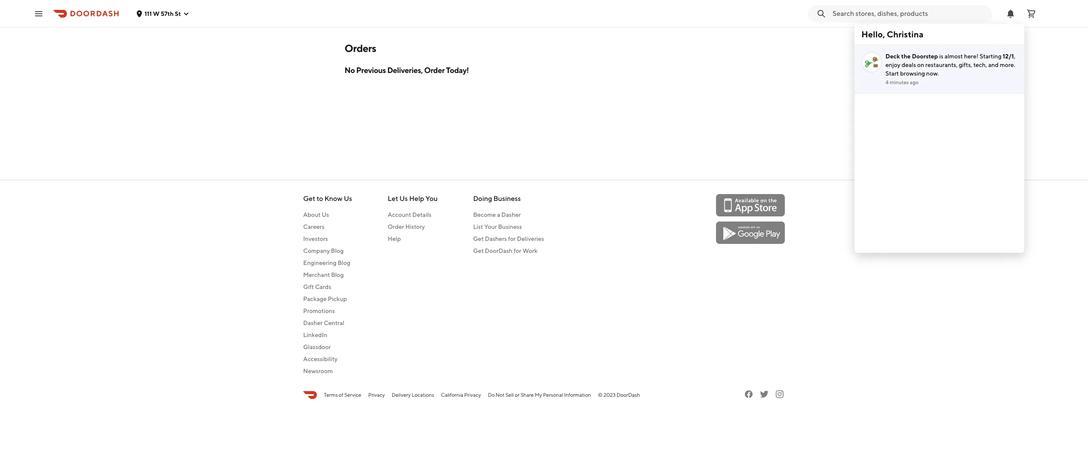 Task type: describe. For each thing, give the bounding box(es) containing it.
1 horizontal spatial help
[[409, 195, 424, 203]]

terms
[[324, 392, 338, 399]]

list your business
[[473, 224, 522, 231]]

work
[[523, 248, 538, 255]]

0 vertical spatial order
[[424, 66, 445, 75]]

1 vertical spatial business
[[498, 224, 522, 231]]

on
[[917, 62, 924, 68]]

©
[[598, 392, 603, 399]]

glassdoor link
[[303, 343, 352, 352]]

restaurants,
[[926, 62, 958, 68]]

browsing
[[900, 70, 925, 77]]

111
[[145, 10, 152, 17]]

california privacy
[[441, 392, 481, 399]]

1 horizontal spatial us
[[344, 195, 352, 203]]

4 minutes ago
[[886, 79, 919, 86]]

0 vertical spatial business
[[494, 195, 521, 203]]

account details
[[388, 212, 431, 219]]

0 items, open order cart image
[[1026, 8, 1037, 19]]

deliveries,
[[387, 66, 423, 75]]

gifts,
[[959, 62, 972, 68]]

the
[[901, 53, 911, 60]]

to
[[317, 195, 323, 203]]

become a dasher
[[473, 212, 521, 219]]

get for get doordash for work
[[473, 248, 484, 255]]

merchant blog
[[303, 272, 344, 279]]

privacy link
[[368, 392, 385, 400]]

, enjoy deals on restaurants, gifts, tech, and more. start browsing now.
[[886, 53, 1016, 77]]

delivery locations link
[[392, 392, 434, 400]]

details
[[412, 212, 431, 219]]

accessibility
[[303, 356, 338, 363]]

careers link
[[303, 223, 352, 231]]

engineering
[[303, 260, 337, 267]]

list your business link
[[473, 223, 544, 231]]

a
[[497, 212, 500, 219]]

gift cards link
[[303, 283, 352, 292]]

glassdoor
[[303, 344, 331, 351]]

doorstep
[[912, 53, 938, 60]]

minutes
[[890, 79, 909, 86]]

not
[[496, 392, 505, 399]]

1 privacy from the left
[[368, 392, 385, 399]]

doordash on twitter image
[[759, 390, 770, 400]]

help inside help link
[[388, 236, 401, 243]]

blog for company blog
[[331, 248, 344, 255]]

start
[[886, 70, 899, 77]]

gift cards
[[303, 284, 331, 291]]

christina
[[887, 29, 924, 39]]

1 vertical spatial dasher
[[303, 320, 323, 327]]

doordash on instagram image
[[775, 390, 785, 400]]

merchant blog link
[[303, 271, 352, 280]]

2 privacy from the left
[[464, 392, 481, 399]]

st
[[175, 10, 181, 17]]

about us
[[303, 212, 329, 219]]

us for let us help you
[[400, 195, 408, 203]]

investors
[[303, 236, 328, 243]]

blog for merchant blog
[[331, 272, 344, 279]]

almost
[[945, 53, 963, 60]]

careers
[[303, 224, 325, 231]]

promotions
[[303, 308, 335, 315]]

newsroom link
[[303, 367, 352, 376]]

12/1
[[1003, 53, 1014, 60]]

merchant
[[303, 272, 330, 279]]

package pickup
[[303, 296, 347, 303]]

california
[[441, 392, 463, 399]]

get for get dashers for deliveries
[[473, 236, 484, 243]]

service
[[344, 392, 361, 399]]

here!
[[964, 53, 979, 60]]

no
[[345, 66, 355, 75]]

or
[[515, 392, 520, 399]]

blog for engineering blog
[[338, 260, 350, 267]]

delivery
[[392, 392, 411, 399]]

package pickup link
[[303, 295, 352, 304]]

central
[[324, 320, 344, 327]]

help link
[[388, 235, 438, 243]]

,
[[1014, 53, 1016, 60]]

111 w 57th st
[[145, 10, 181, 17]]

company blog
[[303, 248, 344, 255]]



Task type: locate. For each thing, give the bounding box(es) containing it.
order history
[[388, 224, 425, 231]]

promotions link
[[303, 307, 352, 316]]

2 horizontal spatial us
[[400, 195, 408, 203]]

business down become a dasher link
[[498, 224, 522, 231]]

us for about us
[[322, 212, 329, 219]]

dasher up list your business link
[[501, 212, 521, 219]]

1 vertical spatial doordash
[[617, 392, 640, 399]]

2 vertical spatial blog
[[331, 272, 344, 279]]

dasher central link
[[303, 319, 352, 328]]

blog up merchant blog 'link'
[[338, 260, 350, 267]]

hello,
[[862, 29, 885, 39]]

us up 'careers' link
[[322, 212, 329, 219]]

us
[[344, 195, 352, 203], [400, 195, 408, 203], [322, 212, 329, 219]]

is
[[939, 53, 943, 60]]

privacy left do
[[464, 392, 481, 399]]

do not sell or share my personal information link
[[488, 392, 591, 400]]

share
[[521, 392, 534, 399]]

get doordash for work link
[[473, 247, 544, 256]]

your
[[484, 224, 497, 231]]

4
[[886, 79, 889, 86]]

for left work
[[514, 248, 521, 255]]

blog up engineering blog 'link'
[[331, 248, 344, 255]]

help
[[409, 195, 424, 203], [388, 236, 401, 243]]

2 vertical spatial get
[[473, 248, 484, 255]]

0 vertical spatial blog
[[331, 248, 344, 255]]

delivery locations
[[392, 392, 434, 399]]

0 vertical spatial for
[[508, 236, 516, 243]]

privacy right service
[[368, 392, 385, 399]]

know
[[325, 195, 343, 203]]

and
[[988, 62, 999, 68]]

pickup
[[328, 296, 347, 303]]

engineering blog link
[[303, 259, 352, 268]]

for up the get doordash for work link
[[508, 236, 516, 243]]

california privacy link
[[441, 392, 481, 400]]

package
[[303, 296, 327, 303]]

1 horizontal spatial order
[[424, 66, 445, 75]]

terms of service
[[324, 392, 361, 399]]

doordash right 2023
[[617, 392, 640, 399]]

blog down engineering blog 'link'
[[331, 272, 344, 279]]

dasher central
[[303, 320, 344, 327]]

us right let
[[400, 195, 408, 203]]

linkedin
[[303, 332, 327, 339]]

let us help you
[[388, 195, 438, 203]]

cards
[[315, 284, 331, 291]]

newsroom
[[303, 368, 333, 375]]

1 horizontal spatial privacy
[[464, 392, 481, 399]]

privacy
[[368, 392, 385, 399], [464, 392, 481, 399]]

deliveries
[[517, 236, 544, 243]]

hello, christina
[[862, 29, 924, 39]]

linkedin link
[[303, 331, 352, 340]]

now.
[[926, 70, 939, 77]]

about
[[303, 212, 321, 219]]

account details link
[[388, 211, 438, 219]]

previous
[[356, 66, 386, 75]]

order down account
[[388, 224, 404, 231]]

0 horizontal spatial dasher
[[303, 320, 323, 327]]

deals
[[902, 62, 916, 68]]

today!
[[446, 66, 469, 75]]

0 horizontal spatial us
[[322, 212, 329, 219]]

you
[[426, 195, 438, 203]]

information
[[564, 392, 591, 399]]

w
[[153, 10, 159, 17]]

1 vertical spatial order
[[388, 224, 404, 231]]

let
[[388, 195, 398, 203]]

get for get to know us
[[303, 195, 315, 203]]

about us link
[[303, 211, 352, 219]]

1 vertical spatial for
[[514, 248, 521, 255]]

1 horizontal spatial doordash
[[617, 392, 640, 399]]

57th
[[161, 10, 174, 17]]

get
[[303, 195, 315, 203], [473, 236, 484, 243], [473, 248, 484, 255]]

of
[[339, 392, 343, 399]]

gift
[[303, 284, 314, 291]]

doordash down "dashers"
[[485, 248, 513, 255]]

orders
[[345, 42, 376, 54]]

0 vertical spatial get
[[303, 195, 315, 203]]

2023
[[604, 392, 616, 399]]

0 horizontal spatial privacy
[[368, 392, 385, 399]]

us right know
[[344, 195, 352, 203]]

order left today!
[[424, 66, 445, 75]]

my
[[535, 392, 542, 399]]

company blog link
[[303, 247, 352, 256]]

0 horizontal spatial doordash
[[485, 248, 513, 255]]

doing business
[[473, 195, 521, 203]]

account
[[388, 212, 411, 219]]

deck the doorstep is almost here! starting 12/1
[[886, 53, 1014, 60]]

business
[[494, 195, 521, 203], [498, 224, 522, 231]]

more.
[[1000, 62, 1016, 68]]

get to know us
[[303, 195, 352, 203]]

1 vertical spatial get
[[473, 236, 484, 243]]

1 vertical spatial help
[[388, 236, 401, 243]]

0 vertical spatial dasher
[[501, 212, 521, 219]]

1 horizontal spatial dasher
[[501, 212, 521, 219]]

blog
[[331, 248, 344, 255], [338, 260, 350, 267], [331, 272, 344, 279]]

help down order history at the left of page
[[388, 236, 401, 243]]

open menu image
[[34, 8, 44, 19]]

doordash on facebook image
[[744, 390, 754, 400]]

starting
[[980, 53, 1002, 60]]

for for dashers
[[508, 236, 516, 243]]

help left "you"
[[409, 195, 424, 203]]

notification bell image
[[1006, 8, 1016, 19]]

terms of service link
[[324, 392, 361, 400]]

list
[[473, 224, 483, 231]]

become
[[473, 212, 496, 219]]

0 horizontal spatial order
[[388, 224, 404, 231]]

get dashers for deliveries
[[473, 236, 544, 243]]

engineering blog
[[303, 260, 350, 267]]

become a dasher link
[[473, 211, 544, 219]]

enjoy
[[886, 62, 901, 68]]

1 vertical spatial blog
[[338, 260, 350, 267]]

0 vertical spatial doordash
[[485, 248, 513, 255]]

accessibility link
[[303, 355, 352, 364]]

dasher up linkedin
[[303, 320, 323, 327]]

deck
[[886, 53, 900, 60]]

sell
[[506, 392, 514, 399]]

locations
[[412, 392, 434, 399]]

get dashers for deliveries link
[[473, 235, 544, 243]]

order history link
[[388, 223, 438, 231]]

history
[[405, 224, 425, 231]]

no previous deliveries, order today!
[[345, 66, 469, 75]]

for for doordash
[[514, 248, 521, 255]]

111 w 57th st button
[[136, 10, 190, 17]]

0 vertical spatial help
[[409, 195, 424, 203]]

Store search: begin typing to search for stores available on DoorDash text field
[[833, 9, 987, 18]]

0 horizontal spatial help
[[388, 236, 401, 243]]

business up become a dasher link
[[494, 195, 521, 203]]

order
[[424, 66, 445, 75], [388, 224, 404, 231]]



Task type: vqa. For each thing, say whether or not it's contained in the screenshot.
"me?" to the right
no



